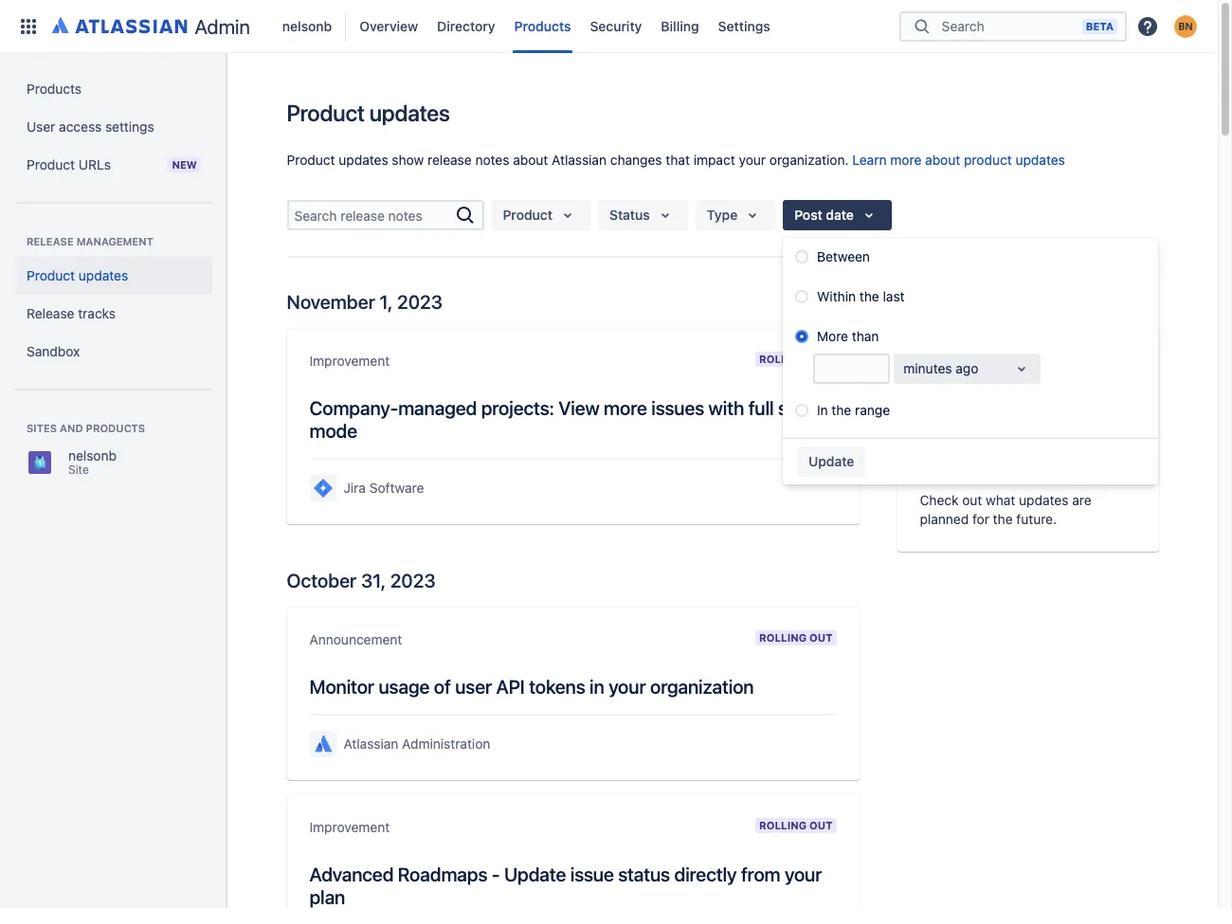 Task type: locate. For each thing, give the bounding box(es) containing it.
access
[[59, 119, 102, 135]]

more
[[891, 152, 922, 168], [604, 397, 647, 419]]

0 horizontal spatial your
[[609, 676, 646, 698]]

0 vertical spatial 2023
[[397, 291, 443, 313]]

post
[[795, 207, 823, 223]]

in
[[817, 402, 828, 418]]

2 rolling out from the top
[[759, 632, 833, 644]]

None radio
[[796, 250, 809, 264], [796, 290, 809, 303], [796, 330, 809, 343], [796, 404, 809, 417], [796, 250, 809, 264], [796, 290, 809, 303], [796, 330, 809, 343], [796, 404, 809, 417]]

type
[[707, 207, 738, 223]]

0 vertical spatial out
[[810, 353, 833, 365]]

1 horizontal spatial nelsonb
[[282, 18, 332, 34]]

atlassian administration image
[[311, 733, 334, 756], [311, 733, 334, 756]]

1 rolling out from the top
[[759, 353, 833, 365]]

release tracks link
[[15, 295, 212, 333]]

within
[[817, 288, 856, 304]]

appswitcher icon image
[[17, 15, 40, 37]]

your right from
[[785, 864, 822, 886]]

1 vertical spatial your
[[609, 676, 646, 698]]

improvement for company-managed projects: view more issues with full screen mode
[[310, 353, 390, 369]]

product down user
[[27, 156, 75, 173]]

site
[[68, 463, 89, 477]]

2 out from the top
[[810, 632, 833, 644]]

1,
[[380, 291, 393, 313]]

1 vertical spatial product updates
[[27, 267, 128, 284]]

2 vertical spatial rolling
[[759, 819, 807, 832]]

product up release tracks
[[27, 267, 75, 284]]

rolling out for screen
[[759, 353, 833, 365]]

update down the in
[[809, 453, 855, 469]]

0 vertical spatial product updates
[[287, 100, 450, 126]]

the
[[860, 288, 880, 304], [832, 402, 852, 418], [993, 511, 1013, 527]]

2 vertical spatial the
[[993, 511, 1013, 527]]

global navigation element
[[11, 0, 900, 53]]

minutes ago
[[904, 360, 979, 376]]

None field
[[815, 356, 889, 382]]

1 improvement from the top
[[310, 353, 390, 369]]

updates up show
[[370, 100, 450, 126]]

0 horizontal spatial the
[[832, 402, 852, 418]]

1 vertical spatial release
[[27, 305, 74, 321]]

nelsonb
[[282, 18, 332, 34], [68, 448, 117, 464]]

0 horizontal spatial nelsonb
[[68, 448, 117, 464]]

settings
[[105, 119, 154, 135]]

1 out from the top
[[810, 353, 833, 365]]

1 horizontal spatial atlassian
[[552, 152, 607, 168]]

0 vertical spatial the
[[860, 288, 880, 304]]

product updates down release management
[[27, 267, 128, 284]]

0 vertical spatial rolling out
[[759, 353, 833, 365]]

your right impact
[[739, 152, 766, 168]]

nelsonb inside global navigation element
[[282, 18, 332, 34]]

toggle navigation image
[[209, 76, 250, 114]]

0 horizontal spatial about
[[513, 152, 548, 168]]

products inside global navigation element
[[515, 18, 571, 34]]

2 horizontal spatial your
[[785, 864, 822, 886]]

release up sandbox
[[27, 305, 74, 321]]

the for in
[[832, 402, 852, 418]]

about right notes
[[513, 152, 548, 168]]

the left last
[[860, 288, 880, 304]]

2 release from the top
[[27, 305, 74, 321]]

company-
[[310, 397, 398, 419]]

products up user
[[27, 81, 82, 97]]

2 vertical spatial your
[[785, 864, 822, 886]]

1 vertical spatial products link
[[15, 70, 212, 108]]

updates right the product
[[1016, 152, 1066, 168]]

the inside check out what updates are planned for the future.
[[993, 511, 1013, 527]]

rolling out for organization
[[759, 632, 833, 644]]

atlassian left changes
[[552, 152, 607, 168]]

1 horizontal spatial update
[[809, 453, 855, 469]]

improvement up company-
[[310, 353, 390, 369]]

overview
[[360, 18, 418, 34]]

your
[[739, 152, 766, 168], [609, 676, 646, 698], [785, 864, 822, 886]]

release left management
[[27, 235, 74, 247]]

1 vertical spatial nelsonb
[[68, 448, 117, 464]]

1 horizontal spatial more
[[891, 152, 922, 168]]

atlassian down monitor
[[344, 736, 399, 752]]

jira software image
[[311, 477, 334, 500]]

product updates up show
[[287, 100, 450, 126]]

more right view
[[604, 397, 647, 419]]

0 vertical spatial rolling
[[759, 353, 807, 365]]

monitor usage of user api tokens in your organization
[[310, 676, 754, 698]]

2 horizontal spatial the
[[993, 511, 1013, 527]]

the for within
[[860, 288, 880, 304]]

about left the product
[[926, 152, 961, 168]]

atlassian
[[552, 152, 607, 168], [344, 736, 399, 752]]

user access settings
[[27, 119, 154, 135]]

products link up settings
[[15, 70, 212, 108]]

product updates show release notes about atlassian changes that impact your organization. learn more about product updates
[[287, 152, 1066, 168]]

status button
[[598, 200, 688, 230]]

plan
[[310, 887, 345, 908]]

product button
[[492, 200, 591, 230]]

open datetime selection image
[[858, 204, 881, 227]]

product down nelsonb link
[[287, 100, 365, 126]]

1 vertical spatial update
[[504, 864, 566, 886]]

the right the in
[[832, 402, 852, 418]]

products left "security"
[[515, 18, 571, 34]]

2 vertical spatial out
[[810, 819, 833, 832]]

issues
[[652, 397, 705, 419]]

0 vertical spatial nelsonb
[[282, 18, 332, 34]]

directory
[[437, 18, 496, 34]]

0 vertical spatial update
[[809, 453, 855, 469]]

rolling for your
[[759, 819, 807, 832]]

release tracks
[[27, 305, 116, 321]]

1 about from the left
[[513, 152, 548, 168]]

more
[[817, 328, 849, 344]]

1 vertical spatial 2023
[[390, 570, 436, 592]]

1 vertical spatial improvement
[[310, 819, 390, 835]]

1 vertical spatial atlassian
[[344, 736, 399, 752]]

2023 right 1,
[[397, 291, 443, 313]]

with
[[709, 397, 744, 419]]

about
[[513, 152, 548, 168], [926, 152, 961, 168]]

updates down management
[[79, 267, 128, 284]]

3 rolling from the top
[[759, 819, 807, 832]]

release for release tracks
[[27, 305, 74, 321]]

nelsonb left overview
[[282, 18, 332, 34]]

monitor
[[310, 676, 374, 698]]

learn more about product updates link
[[853, 152, 1066, 168]]

out for screen
[[810, 353, 833, 365]]

the down what
[[993, 511, 1013, 527]]

sites and products
[[27, 422, 145, 434]]

release
[[27, 235, 74, 247], [27, 305, 74, 321]]

-
[[492, 864, 500, 886]]

3 rolling out from the top
[[759, 819, 833, 832]]

admin
[[195, 15, 250, 37]]

1 horizontal spatial about
[[926, 152, 961, 168]]

0 vertical spatial products
[[515, 18, 571, 34]]

company-managed projects: view more issues with full screen mode
[[310, 397, 835, 442]]

billing
[[661, 18, 699, 34]]

billing link
[[656, 11, 705, 41]]

0 horizontal spatial update
[[504, 864, 566, 886]]

admin link
[[46, 11, 258, 41]]

are
[[1073, 492, 1092, 508]]

2 rolling from the top
[[759, 632, 807, 644]]

atlassian image
[[52, 13, 187, 36], [52, 13, 187, 36]]

management
[[76, 235, 154, 247]]

what
[[986, 492, 1016, 508]]

help icon image
[[1137, 15, 1160, 37]]

updates left show
[[339, 152, 388, 168]]

2 about from the left
[[926, 152, 961, 168]]

updates
[[370, 100, 450, 126], [339, 152, 388, 168], [1016, 152, 1066, 168], [79, 267, 128, 284], [1019, 492, 1069, 508]]

0 vertical spatial products link
[[509, 11, 577, 41]]

product
[[287, 100, 365, 126], [287, 152, 335, 168], [27, 156, 75, 173], [503, 207, 553, 223], [27, 267, 75, 284]]

2 vertical spatial rolling out
[[759, 819, 833, 832]]

user
[[27, 119, 55, 135]]

tracks
[[78, 305, 116, 321]]

0 horizontal spatial more
[[604, 397, 647, 419]]

new
[[172, 158, 197, 171]]

update right -
[[504, 864, 566, 886]]

tokens
[[529, 676, 586, 698]]

improvement up the advanced
[[310, 819, 390, 835]]

Search text field
[[289, 202, 454, 229]]

1 vertical spatial rolling out
[[759, 632, 833, 644]]

that
[[666, 152, 690, 168]]

your right in
[[609, 676, 646, 698]]

overview link
[[354, 11, 424, 41]]

0 vertical spatial atlassian
[[552, 152, 607, 168]]

search icon image
[[911, 17, 934, 36]]

cloud roadmap
[[920, 352, 1049, 374]]

1 vertical spatial out
[[810, 632, 833, 644]]

jira
[[344, 480, 366, 496]]

update button
[[797, 447, 866, 477]]

0 horizontal spatial products
[[27, 81, 82, 97]]

improvement
[[310, 353, 390, 369], [310, 819, 390, 835]]

1 release from the top
[[27, 235, 74, 247]]

updates up future.
[[1019, 492, 1069, 508]]

2023 right 31,
[[390, 570, 436, 592]]

last
[[883, 288, 905, 304]]

2 improvement from the top
[[310, 819, 390, 835]]

1 vertical spatial more
[[604, 397, 647, 419]]

1 horizontal spatial the
[[860, 288, 880, 304]]

products link left security link
[[509, 11, 577, 41]]

improvement for advanced roadmaps - update issue status directly from your plan
[[310, 819, 390, 835]]

product right search icon
[[503, 207, 553, 223]]

more right learn
[[891, 152, 922, 168]]

nelsonb down sites and products
[[68, 448, 117, 464]]

1 vertical spatial rolling
[[759, 632, 807, 644]]

organization.
[[770, 152, 849, 168]]

0 vertical spatial improvement
[[310, 353, 390, 369]]

post date
[[795, 207, 854, 223]]

product updates link
[[15, 257, 212, 295]]

0 vertical spatial release
[[27, 235, 74, 247]]

between
[[817, 248, 870, 265]]

1 vertical spatial the
[[832, 402, 852, 418]]

1 rolling from the top
[[759, 353, 807, 365]]

1 vertical spatial products
[[27, 81, 82, 97]]

rolling
[[759, 353, 807, 365], [759, 632, 807, 644], [759, 819, 807, 832]]

search image
[[454, 204, 476, 227]]

3 out from the top
[[810, 819, 833, 832]]

rolling out
[[759, 353, 833, 365], [759, 632, 833, 644], [759, 819, 833, 832]]

1 horizontal spatial products
[[515, 18, 571, 34]]

1 horizontal spatial your
[[739, 152, 766, 168]]

administration
[[402, 736, 491, 752]]

directly
[[675, 864, 737, 886]]

sites
[[27, 422, 57, 434]]



Task type: describe. For each thing, give the bounding box(es) containing it.
notes
[[475, 152, 510, 168]]

Search field
[[937, 9, 1083, 43]]

api
[[496, 676, 525, 698]]

sandbox
[[27, 343, 80, 359]]

jira software
[[344, 480, 424, 496]]

0 horizontal spatial products link
[[15, 70, 212, 108]]

0 horizontal spatial atlassian
[[344, 736, 399, 752]]

date
[[826, 207, 854, 223]]

update inside advanced roadmaps - update issue status directly from your plan
[[504, 864, 566, 886]]

nelsonb site
[[68, 448, 117, 477]]

and
[[60, 422, 83, 434]]

product
[[964, 152, 1012, 168]]

minutes
[[904, 360, 953, 376]]

security link
[[585, 11, 648, 41]]

full
[[749, 397, 774, 419]]

announcement
[[310, 632, 402, 648]]

0 vertical spatial more
[[891, 152, 922, 168]]

31,
[[361, 570, 386, 592]]

projects:
[[481, 397, 555, 419]]

more than
[[817, 328, 879, 344]]

rolling out for your
[[759, 819, 833, 832]]

roadmap
[[974, 352, 1049, 374]]

within the last
[[817, 288, 905, 304]]

mode
[[310, 420, 358, 442]]

managed
[[398, 397, 477, 419]]

security
[[590, 18, 642, 34]]

admin banner
[[0, 0, 1218, 53]]

show
[[392, 152, 424, 168]]

your inside advanced roadmaps - update issue status directly from your plan
[[785, 864, 822, 886]]

rolling for screen
[[759, 353, 807, 365]]

planned
[[920, 511, 969, 527]]

view
[[559, 397, 600, 419]]

screen
[[778, 397, 835, 419]]

cloud
[[920, 352, 970, 374]]

issue
[[571, 864, 614, 886]]

product inside "popup button"
[[503, 207, 553, 223]]

rolling for organization
[[759, 632, 807, 644]]

october
[[287, 570, 357, 592]]

sandbox link
[[15, 333, 212, 371]]

organization
[[650, 676, 754, 698]]

ago
[[956, 360, 979, 376]]

post date button
[[783, 200, 892, 230]]

roadmaps
[[398, 864, 488, 886]]

impact
[[694, 152, 736, 168]]

1 horizontal spatial product updates
[[287, 100, 450, 126]]

learn
[[853, 152, 887, 168]]

settings
[[718, 18, 771, 34]]

november
[[287, 291, 375, 313]]

future.
[[1017, 511, 1057, 527]]

advanced roadmaps - update issue status directly from your plan
[[310, 864, 822, 908]]

more inside 'company-managed projects: view more issues with full screen mode'
[[604, 397, 647, 419]]

type button
[[696, 200, 776, 230]]

2023 for november 1, 2023
[[397, 291, 443, 313]]

changes
[[610, 152, 662, 168]]

products for left products link
[[27, 81, 82, 97]]

nelsonb for nelsonb
[[282, 18, 332, 34]]

check out what updates are planned for the future.
[[920, 492, 1092, 527]]

0 vertical spatial your
[[739, 152, 766, 168]]

advanced
[[310, 864, 394, 886]]

release management
[[27, 235, 154, 247]]

updates inside check out what updates are planned for the future.
[[1019, 492, 1069, 508]]

1 horizontal spatial products link
[[509, 11, 577, 41]]

out for organization
[[810, 632, 833, 644]]

jira software image
[[311, 477, 334, 500]]

product up search 'text box'
[[287, 152, 335, 168]]

from
[[741, 864, 781, 886]]

usage
[[379, 676, 430, 698]]

beta
[[1086, 19, 1114, 32]]

out
[[963, 492, 983, 508]]

open image
[[1011, 357, 1034, 380]]

release
[[428, 152, 472, 168]]

settings link
[[713, 11, 776, 41]]

november 1, 2023
[[287, 291, 443, 313]]

out for your
[[810, 819, 833, 832]]

account image
[[1175, 15, 1198, 37]]

atlassian administration
[[344, 736, 491, 752]]

for
[[973, 511, 990, 527]]

2023 for october 31, 2023
[[390, 570, 436, 592]]

product urls
[[27, 156, 111, 173]]

nelsonb for nelsonb site
[[68, 448, 117, 464]]

nelsonb link
[[277, 11, 338, 41]]

urls
[[79, 156, 111, 173]]

products
[[86, 422, 145, 434]]

than
[[852, 328, 879, 344]]

0 horizontal spatial product updates
[[27, 267, 128, 284]]

in
[[590, 676, 605, 698]]

directory link
[[432, 11, 501, 41]]

status
[[610, 207, 650, 223]]

products for the rightmost products link
[[515, 18, 571, 34]]

check
[[920, 492, 959, 508]]

status
[[618, 864, 670, 886]]

release for release management
[[27, 235, 74, 247]]

of
[[434, 676, 451, 698]]

user access settings link
[[15, 108, 212, 146]]

update inside "button"
[[809, 453, 855, 469]]

october 31, 2023
[[287, 570, 436, 592]]



Task type: vqa. For each thing, say whether or not it's contained in the screenshot.
Rolling Out associated with screen
yes



